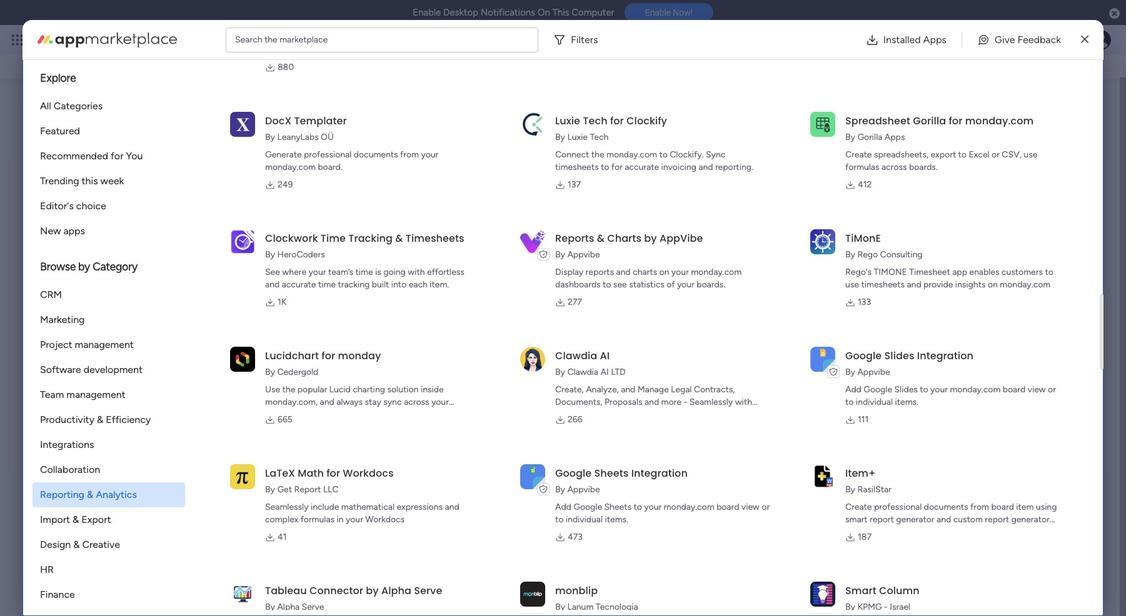 Task type: describe. For each thing, give the bounding box(es) containing it.
with inside "create, analyze, and manage legal contracts, documents, proposals and more - seamlessly with clawdia"
[[736, 397, 753, 407]]

0 horizontal spatial main
[[99, 510, 124, 524]]

for inside luxie tech for clockify by luxie tech
[[611, 113, 624, 128]]

creative
[[82, 539, 120, 551]]

133
[[858, 297, 872, 307]]

412
[[858, 179, 872, 190]]

> for notes
[[146, 252, 152, 262]]

1 vertical spatial ai
[[601, 367, 609, 377]]

workdocs inside "latex math for workdocs by get report llc"
[[343, 466, 394, 481]]

notifications
[[481, 7, 536, 18]]

professional for item+
[[875, 502, 922, 512]]

rego's timone timesheet app enables customers to use timesheets and provide insights on monday.com
[[846, 267, 1054, 290]]

filters
[[571, 33, 598, 45]]

close recently visited image
[[40, 104, 55, 119]]

work for notes
[[71, 252, 90, 262]]

help
[[957, 376, 976, 387]]

main for notes
[[154, 252, 173, 262]]

inbox
[[185, 56, 210, 68]]

on inside rego's timone timesheet app enables customers to use timesheets and provide insights on monday.com
[[988, 279, 998, 290]]

work management > main workspace for notes
[[71, 252, 217, 262]]

in
[[337, 514, 344, 525]]

monblip
[[556, 584, 598, 598]]

by inside tableau connector by alpha serve by alpha serve
[[366, 584, 379, 598]]

see
[[614, 279, 627, 290]]

apps inside button
[[924, 33, 947, 45]]

recommended
[[40, 150, 108, 162]]

& inside clockwork time tracking & timesheets by herocoders
[[396, 231, 403, 245]]

tracking
[[338, 279, 370, 290]]

docx templater by leanylabs oü
[[265, 113, 347, 142]]

0 horizontal spatial workspaces
[[76, 472, 138, 486]]

monday.com inside add google sheets to your monday.com board view or to individual items.
[[664, 502, 715, 512]]

quick search results list box
[[40, 119, 878, 285]]

and inside display reports and charts on your monday.com dashboards to see statistics of your boards.
[[616, 267, 631, 277]]

invite your teammates and start collaborating
[[135, 405, 340, 417]]

reports & charts by appvibe by appvibe
[[556, 231, 704, 260]]

explore
[[40, 71, 76, 85]]

and right customize
[[922, 527, 937, 537]]

slides inside google slides integration by appvibe
[[885, 348, 915, 363]]

create, analyze, and manage legal contracts, documents, proposals and more - seamlessly with clawdia
[[556, 384, 753, 420]]

and inside help center learn and get support
[[981, 390, 996, 401]]

- inside "create, analyze, and manage legal contracts, documents, proposals and more - seamlessly with clawdia"
[[684, 397, 688, 407]]

efficiency
[[106, 414, 151, 426]]

and right pdf
[[1030, 527, 1045, 537]]

1 generator from the left
[[897, 514, 935, 525]]

workspace for notes
[[175, 252, 217, 262]]

0 vertical spatial get
[[944, 280, 959, 292]]

quickly access your recent boards, inbox and workspaces
[[25, 56, 285, 68]]

0 horizontal spatial the
[[265, 34, 278, 45]]

professional for docx templater
[[304, 149, 352, 160]]

by inside reports & charts by appvibe by appvibe
[[556, 249, 566, 260]]

item+
[[846, 466, 876, 481]]

reports
[[556, 231, 595, 245]]

v2 bolt switch image
[[1016, 48, 1023, 62]]

productivity
[[40, 414, 95, 426]]

board for google sheets integration
[[717, 502, 740, 512]]

management down time
[[300, 252, 352, 262]]

boards. inside display reports and charts on your monday.com dashboards to see statistics of your boards.
[[697, 279, 726, 290]]

google slides integration by appvibe
[[846, 348, 974, 377]]

1 vertical spatial clawdia
[[568, 367, 599, 377]]

by inside clawdia ai by clawdia ai ltd
[[556, 367, 566, 377]]

1 horizontal spatial alpha
[[382, 584, 412, 598]]

880
[[278, 61, 294, 72]]

israel
[[890, 602, 911, 613]]

add google slides to your monday.com board view or to individual items.
[[846, 384, 1057, 407]]

by inside clockwork time tracking & timesheets by herocoders
[[265, 249, 275, 260]]

sheets inside add google sheets to your monday.com board view or to individual items.
[[605, 502, 632, 512]]

timesheet
[[910, 267, 951, 277]]

close my workspaces image
[[40, 472, 55, 487]]

contracts,
[[694, 384, 735, 395]]

monday.com inside spreadsheet gorilla for monday.com by gorilla apps
[[966, 113, 1034, 128]]

by inside spreadsheet gorilla for monday.com by gorilla apps
[[846, 131, 856, 142]]

no thanks button
[[751, 401, 801, 421]]

1 report from the left
[[870, 514, 895, 525]]

& for efficiency
[[97, 414, 103, 426]]

0 horizontal spatial by
[[78, 260, 90, 274]]

kpmg
[[858, 602, 883, 613]]

quick
[[1026, 49, 1052, 61]]

smart
[[846, 514, 868, 525]]

with inside create professional documents from board item using smart report generator and custom  report generator with full customize and export to docx and pdf and quick print.
[[846, 527, 863, 537]]

management down notes
[[93, 252, 144, 262]]

use for consulting
[[846, 279, 860, 290]]

clawdia ai by clawdia ai ltd
[[556, 348, 626, 377]]

use the popular lucid charting solution inside monday.com, and always stay sync across your organization.
[[265, 384, 449, 420]]

analyze,
[[586, 384, 619, 395]]

and right inbox at the top of page
[[212, 56, 229, 68]]

app logo image for tableau connector by alpha serve
[[230, 582, 255, 607]]

items. for sheets
[[605, 514, 629, 525]]

herocoders
[[277, 249, 325, 260]]

1 horizontal spatial time
[[356, 267, 373, 277]]

add to favorites image for notes
[[221, 231, 233, 243]]

1 horizontal spatial gorilla
[[914, 113, 947, 128]]

lottie animation element
[[554, 32, 905, 79]]

print.
[[869, 539, 889, 550]]

and inside rego's timone timesheet app enables customers to use timesheets and provide insights on monday.com
[[907, 279, 922, 290]]

consulting
[[881, 249, 923, 260]]

invite
[[135, 405, 160, 417]]

recently visited
[[58, 104, 141, 118]]

management up quickly access your recent boards, inbox and workspaces
[[126, 33, 194, 47]]

export inside create professional documents from board item using smart report generator and custom  report generator with full customize and export to docx and pdf and quick print.
[[939, 527, 964, 537]]

and left start on the left
[[238, 405, 255, 417]]

marketing for marketing
[[40, 314, 85, 326]]

project
[[40, 339, 72, 351]]

customers
[[1002, 267, 1044, 277]]

0 horizontal spatial time
[[318, 279, 336, 290]]

luxie tech for clockify by luxie tech
[[556, 113, 668, 142]]

by inside docx templater by leanylabs oü
[[265, 131, 275, 142]]

to inside create professional documents from board item using smart report generator and custom  report generator with full customize and export to docx and pdf and quick print.
[[966, 527, 975, 537]]

ltd
[[611, 367, 626, 377]]

export
[[82, 514, 111, 526]]

across inside the use the popular lucid charting solution inside monday.com, and always stay sync across your organization.
[[404, 397, 430, 407]]

export inside create spreadsheets, export to excel or csv, use formulas across boards.
[[931, 149, 957, 160]]

formulas inside seamlessly include mathematical expressions and complex formulas in your workdocs
[[301, 514, 335, 525]]

across inside create spreadsheets, export to excel or csv, use formulas across boards.
[[882, 161, 908, 172]]

lanum
[[568, 602, 594, 613]]

and up "proposals"
[[621, 384, 636, 395]]

categories
[[54, 100, 103, 112]]

enable now! button
[[625, 3, 714, 22]]

app logo image for latex math for workdocs
[[230, 464, 255, 489]]

tableau connector by alpha serve by alpha serve
[[265, 584, 443, 613]]

use for monday.com
[[1024, 149, 1038, 160]]

component image
[[263, 250, 275, 261]]

your inside the use the popular lucid charting solution inside monday.com, and always stay sync across your organization.
[[432, 397, 449, 407]]

by inside timone by rego consulting
[[846, 249, 856, 260]]

1 horizontal spatial work
[[101, 33, 124, 47]]

by inside lucidchart for monday by cedergold
[[265, 367, 275, 377]]

1k
[[278, 297, 287, 307]]

learn inside help center learn and get support
[[957, 390, 979, 401]]

see for see where your team's time is going with effortless and accurate time tracking built into each item.
[[265, 267, 280, 277]]

app logo image for docx templater
[[230, 111, 255, 136]]

0 horizontal spatial learn
[[908, 280, 933, 292]]

work management > main workspace for marketing plan
[[279, 252, 425, 262]]

of
[[667, 279, 675, 290]]

no thanks
[[756, 405, 796, 416]]

effortless
[[427, 267, 465, 277]]

rego
[[858, 249, 879, 260]]

search the marketplace
[[235, 34, 328, 45]]

0 horizontal spatial alpha
[[277, 602, 300, 613]]

help image
[[1048, 34, 1060, 46]]

add for google slides integration
[[846, 384, 862, 395]]

by inside luxie tech for clockify by luxie tech
[[556, 131, 566, 142]]

spreadsheet gorilla for monday.com by gorilla apps
[[846, 113, 1034, 142]]

from for docx templater
[[400, 149, 419, 160]]

and left pdf
[[998, 527, 1013, 537]]

desktop
[[444, 7, 479, 18]]

app logo image for luxie tech for clockify
[[521, 111, 546, 136]]

1 vertical spatial tech
[[590, 131, 609, 142]]

lucidchart
[[265, 348, 319, 363]]

google inside google slides integration by appvibe
[[846, 348, 882, 363]]

enables
[[970, 267, 1000, 277]]

0 vertical spatial luxie
[[556, 113, 581, 128]]

from for item+
[[971, 502, 990, 512]]

seamlessly include mathematical expressions and complex formulas in your workdocs
[[265, 502, 460, 525]]

app logo image for clawdia ai
[[521, 346, 546, 371]]

management up development
[[75, 339, 134, 351]]

1 horizontal spatial workspaces
[[231, 56, 285, 68]]

1 image
[[944, 26, 955, 40]]

by inside the smart column by kpmg - israel
[[846, 602, 856, 613]]

monday inside lucidchart for monday by cedergold
[[338, 348, 381, 363]]

monblip by lanum tecnologia
[[556, 584, 639, 613]]

kendall parks image
[[1092, 30, 1112, 50]]

> for marketing plan
[[354, 252, 359, 262]]

0 vertical spatial tech
[[583, 113, 608, 128]]

enable for enable now!
[[645, 8, 671, 18]]

teammates
[[185, 405, 236, 417]]

1 vertical spatial luxie
[[568, 131, 588, 142]]

board inside create professional documents from board item using smart report generator and custom  report generator with full customize and export to docx and pdf and quick print.
[[992, 502, 1015, 512]]

boards. inside create spreadsheets, export to excel or csv, use formulas across boards.
[[910, 161, 938, 172]]

& for analytics
[[87, 489, 93, 501]]

& for get
[[935, 280, 942, 292]]

documents for docx templater
[[354, 149, 398, 160]]

or for google sheets integration
[[762, 502, 770, 512]]

boards,
[[149, 56, 182, 68]]

feedback
[[1018, 33, 1062, 45]]

clockwork
[[265, 231, 318, 245]]

sheets inside "google sheets integration by appvibe"
[[595, 466, 629, 481]]

recent
[[117, 56, 147, 68]]

by inside "google sheets integration by appvibe"
[[556, 484, 566, 495]]

add to favorites image for marketing plan
[[428, 231, 441, 243]]

the for luxie tech for clockify
[[592, 149, 605, 160]]

monday.com inside generate professional documents from your monday.com board.
[[265, 161, 316, 172]]

on inside display reports and charts on your monday.com dashboards to see statistics of your boards.
[[660, 267, 670, 277]]

installed apps
[[884, 33, 947, 45]]

quick
[[846, 539, 867, 550]]

give for give feedback
[[995, 33, 1016, 45]]

monday.com inside rego's timone timesheet app enables customers to use timesheets and provide insights on monday.com
[[1001, 279, 1051, 290]]

clockwork time tracking & timesheets by herocoders
[[265, 231, 465, 260]]

charting
[[353, 384, 385, 395]]

generate professional documents from your monday.com board.
[[265, 149, 439, 172]]

stay
[[365, 397, 382, 407]]

items. for slides
[[896, 397, 919, 407]]

and down manage
[[645, 397, 660, 407]]

by inside tableau connector by alpha serve by alpha serve
[[265, 602, 275, 613]]

component image
[[56, 250, 67, 261]]

accurate inside see where your team's time is going with effortless and accurate time tracking built into each item.
[[282, 279, 316, 290]]

organization.
[[265, 409, 316, 420]]

your inside seamlessly include mathematical expressions and complex formulas in your workdocs
[[346, 514, 363, 525]]

feedback
[[954, 50, 993, 61]]

seamlessly inside seamlessly include mathematical expressions and complex formulas in your workdocs
[[265, 502, 309, 512]]

smart
[[846, 584, 877, 598]]

timesheets inside rego's timone timesheet app enables customers to use timesheets and provide insights on monday.com
[[862, 279, 905, 290]]

built
[[372, 279, 389, 290]]

app logo image for timone
[[811, 229, 836, 254]]

dapulse x slim image
[[1082, 32, 1089, 47]]

support
[[1013, 390, 1044, 401]]

apps marketplace image
[[38, 32, 177, 47]]

for inside spreadsheet gorilla for monday.com by gorilla apps
[[949, 113, 963, 128]]

reports
[[586, 267, 614, 277]]

accurate inside connect the monday.com to clockify. sync timesheets to for accurate invoicing and reporting.
[[625, 161, 660, 172]]

0 vertical spatial serve
[[414, 584, 443, 598]]

clawdia inside "create, analyze, and manage legal contracts, documents, proposals and more - seamlessly with clawdia"
[[556, 409, 587, 420]]

quick search button
[[1006, 43, 1096, 68]]

app logo image for monblip
[[521, 582, 546, 607]]

slides inside add google slides to your monday.com board view or to individual items.
[[895, 384, 918, 395]]

appvibe for google sheets integration
[[568, 484, 600, 495]]

llc
[[323, 484, 339, 495]]

0 vertical spatial ai
[[600, 348, 610, 363]]

0 horizontal spatial search
[[235, 34, 262, 45]]

import & export
[[40, 514, 111, 526]]



Task type: vqa. For each thing, say whether or not it's contained in the screenshot.
button padding image
no



Task type: locate. For each thing, give the bounding box(es) containing it.
0 horizontal spatial with
[[408, 267, 425, 277]]

seamlessly inside "create, analyze, and manage legal contracts, documents, proposals and more - seamlessly with clawdia"
[[690, 397, 733, 407]]

on up of
[[660, 267, 670, 277]]

0 horizontal spatial work
[[71, 252, 90, 262]]

2 create from the top
[[846, 502, 872, 512]]

and inside seamlessly include mathematical expressions and complex formulas in your workdocs
[[445, 502, 460, 512]]

& left charts
[[597, 231, 605, 245]]

items. down "google sheets integration by appvibe"
[[605, 514, 629, 525]]

learn down timesheet
[[908, 280, 933, 292]]

with inside see where your team's time is going with effortless and accurate time tracking built into each item.
[[408, 267, 425, 277]]

documents,
[[556, 397, 603, 407]]

1 vertical spatial timesheets
[[862, 279, 905, 290]]

documents inside create professional documents from board item using smart report generator and custom  report generator with full customize and export to docx and pdf and quick print.
[[925, 502, 969, 512]]

board inside add google sheets to your monday.com board view or to individual items.
[[717, 502, 740, 512]]

help center element
[[908, 363, 1096, 413]]

add to favorites image up effortless
[[428, 231, 441, 243]]

trending
[[40, 175, 79, 187]]

0 horizontal spatial integration
[[632, 466, 688, 481]]

0 vertical spatial clawdia
[[556, 348, 598, 363]]

templater
[[294, 113, 347, 128]]

0 horizontal spatial across
[[404, 397, 430, 407]]

tracking
[[349, 231, 393, 245]]

alpha down tableau
[[277, 602, 300, 613]]

workdocs inside seamlessly include mathematical expressions and complex formulas in your workdocs
[[366, 514, 405, 525]]

1 horizontal spatial across
[[882, 161, 908, 172]]

report up docx
[[986, 514, 1010, 525]]

access
[[61, 56, 92, 68]]

see inside button
[[219, 34, 234, 45]]

app logo image for spreadsheet gorilla for monday.com
[[811, 111, 836, 136]]

getting started element
[[908, 303, 1096, 353]]

by right component image
[[78, 260, 90, 274]]

choice
[[76, 200, 106, 212]]

apps up spreadsheets,
[[885, 131, 906, 142]]

by inside monblip by lanum tecnologia
[[556, 602, 566, 613]]

monday up charting
[[338, 348, 381, 363]]

items. inside add google slides to your monday.com board view or to individual items.
[[896, 397, 919, 407]]

0 vertical spatial appvibe
[[568, 249, 600, 260]]

legal
[[671, 384, 692, 395]]

1 horizontal spatial work management > main workspace
[[279, 252, 425, 262]]

1 vertical spatial slides
[[895, 384, 918, 395]]

quickly
[[25, 56, 59, 68]]

0 vertical spatial learn
[[908, 280, 933, 292]]

0 vertical spatial alpha
[[382, 584, 412, 598]]

and down sync
[[699, 161, 714, 172]]

& inside reports & charts by appvibe by appvibe
[[597, 231, 605, 245]]

0 horizontal spatial use
[[846, 279, 860, 290]]

inbox image
[[935, 34, 947, 46]]

0 horizontal spatial or
[[762, 502, 770, 512]]

1 horizontal spatial view
[[1028, 384, 1046, 395]]

for left clockify
[[611, 113, 624, 128]]

for inside lucidchart for monday by cedergold
[[322, 348, 336, 363]]

marketing for marketing plan
[[281, 231, 328, 243]]

workspaces down plans
[[231, 56, 285, 68]]

1 horizontal spatial apps
[[924, 33, 947, 45]]

learn down help
[[957, 390, 979, 401]]

add up 111
[[846, 384, 862, 395]]

- inside the smart column by kpmg - israel
[[885, 602, 888, 613]]

by inside "latex math for workdocs by get report llc"
[[265, 484, 275, 495]]

1 vertical spatial the
[[592, 149, 605, 160]]

view inside add google slides to your monday.com board view or to individual items.
[[1028, 384, 1046, 395]]

professional up the board.
[[304, 149, 352, 160]]

reporting
[[40, 489, 84, 501]]

with
[[408, 267, 425, 277], [736, 397, 753, 407], [846, 527, 863, 537]]

& down timesheet
[[935, 280, 942, 292]]

latex
[[265, 466, 295, 481]]

inside
[[421, 384, 444, 395]]

- left the israel
[[885, 602, 888, 613]]

and inside connect the monday.com to clockify. sync timesheets to for accurate invoicing and reporting.
[[699, 161, 714, 172]]

main up is
[[362, 252, 380, 262]]

0 vertical spatial or
[[992, 149, 1000, 160]]

for up "llc"
[[327, 466, 340, 481]]

1 vertical spatial seamlessly
[[265, 502, 309, 512]]

the inside connect the monday.com to clockify. sync timesheets to for accurate invoicing and reporting.
[[592, 149, 605, 160]]

nov 7
[[824, 350, 848, 361]]

clawdia
[[556, 348, 598, 363], [568, 367, 599, 377], [556, 409, 587, 420]]

1 vertical spatial workspaces
[[76, 472, 138, 486]]

give for give feedback
[[932, 50, 952, 61]]

create for spreadsheet gorilla for monday.com
[[846, 149, 872, 160]]

view for google sheets integration
[[742, 502, 760, 512]]

spreadsheets,
[[875, 149, 929, 160]]

0 vertical spatial boards.
[[910, 161, 938, 172]]

2 horizontal spatial with
[[846, 527, 863, 537]]

report
[[294, 484, 321, 495]]

appvibe for google slides integration
[[858, 367, 891, 377]]

analytics
[[96, 489, 137, 501]]

2 add to favorites image from the left
[[428, 231, 441, 243]]

your inside see where your team's time is going with effortless and accurate time tracking built into each item.
[[309, 267, 326, 277]]

from inside generate professional documents from your monday.com board.
[[400, 149, 419, 160]]

1 horizontal spatial serve
[[414, 584, 443, 598]]

use inside create spreadsheets, export to excel or csv, use formulas across boards.
[[1024, 149, 1038, 160]]

dapulse close image
[[1110, 8, 1121, 20]]

2 vertical spatial appvibe
[[568, 484, 600, 495]]

management up productivity & efficiency
[[67, 389, 126, 401]]

integration up add google sheets to your monday.com board view or to individual items.
[[632, 466, 688, 481]]

timesheets down 'connect'
[[556, 161, 599, 172]]

0 horizontal spatial marketing
[[40, 314, 85, 326]]

google inside "google sheets integration by appvibe"
[[556, 466, 592, 481]]

dashboards
[[556, 279, 601, 290]]

solution
[[388, 384, 419, 395]]

team
[[40, 389, 64, 401]]

0 vertical spatial workdocs
[[343, 466, 394, 481]]

0 vertical spatial formulas
[[846, 161, 880, 172]]

for left you
[[111, 150, 124, 162]]

add inside add google slides to your monday.com board view or to individual items.
[[846, 384, 862, 395]]

add for google sheets integration
[[556, 502, 572, 512]]

0 vertical spatial by
[[645, 231, 657, 245]]

1 vertical spatial sheets
[[605, 502, 632, 512]]

2 horizontal spatial main
[[362, 252, 380, 262]]

timesheets inside connect the monday.com to clockify. sync timesheets to for accurate invoicing and reporting.
[[556, 161, 599, 172]]

get inside help center learn and get support
[[998, 390, 1011, 401]]

items.
[[896, 397, 919, 407], [605, 514, 629, 525]]

0 horizontal spatial on
[[660, 267, 670, 277]]

roy mann image
[[69, 343, 94, 368]]

1 vertical spatial from
[[971, 502, 990, 512]]

0 vertical spatial -
[[684, 397, 688, 407]]

or for google slides integration
[[1049, 384, 1057, 395]]

google down 266
[[556, 466, 592, 481]]

create up the 412
[[846, 149, 872, 160]]

timone
[[874, 267, 908, 277]]

google up 111
[[864, 384, 893, 395]]

1 work management > main workspace from the left
[[71, 252, 217, 262]]

your inside generate professional documents from your monday.com board.
[[421, 149, 439, 160]]

marketing inside quick search results 'list box'
[[281, 231, 328, 243]]

search inside button
[[1054, 49, 1086, 61]]

the for lucidchart for monday
[[283, 384, 295, 395]]

1 horizontal spatial by
[[366, 584, 379, 598]]

work for marketing plan
[[279, 252, 298, 262]]

work up recent on the left top of the page
[[101, 33, 124, 47]]

277
[[568, 297, 582, 307]]

1 horizontal spatial timesheets
[[862, 279, 905, 290]]

give up v2 bolt switch image
[[995, 33, 1016, 45]]

integration inside "google sheets integration by appvibe"
[[632, 466, 688, 481]]

for inside "latex math for workdocs by get report llc"
[[327, 466, 340, 481]]

1 vertical spatial get
[[998, 390, 1011, 401]]

0 horizontal spatial gorilla
[[858, 131, 883, 142]]

individual for sheets
[[566, 514, 603, 525]]

m
[[69, 515, 82, 533]]

by inside reports & charts by appvibe by appvibe
[[645, 231, 657, 245]]

main down analytics
[[99, 510, 124, 524]]

on
[[538, 7, 550, 18]]

2 generator from the left
[[1012, 514, 1050, 525]]

111
[[858, 414, 869, 425]]

full
[[865, 527, 877, 537]]

templates image image
[[919, 99, 1084, 185]]

enable desktop notifications on this computer
[[413, 7, 615, 18]]

professional inside create professional documents from board item using smart report generator and custom  report generator with full customize and export to docx and pdf and quick print.
[[875, 502, 922, 512]]

1 horizontal spatial learn
[[957, 390, 979, 401]]

marketing
[[281, 231, 328, 243], [40, 314, 85, 326]]

new
[[40, 225, 61, 237]]

0 horizontal spatial add to favorites image
[[221, 231, 233, 243]]

> up see where your team's time is going with effortless and accurate time tracking built into each item.
[[354, 252, 359, 262]]

time
[[356, 267, 373, 277], [318, 279, 336, 290]]

1 vertical spatial apps
[[885, 131, 906, 142]]

1 vertical spatial appvibe
[[858, 367, 891, 377]]

& for creative
[[73, 539, 80, 551]]

0 vertical spatial accurate
[[625, 161, 660, 172]]

use
[[265, 384, 280, 395]]

gorilla down spreadsheet
[[858, 131, 883, 142]]

documents inside generate professional documents from your monday.com board.
[[354, 149, 398, 160]]

0 vertical spatial workspaces
[[231, 56, 285, 68]]

across down "solution"
[[404, 397, 430, 407]]

give inside button
[[995, 33, 1016, 45]]

the
[[265, 34, 278, 45], [592, 149, 605, 160], [283, 384, 295, 395]]

professional inside generate professional documents from your monday.com board.
[[304, 149, 352, 160]]

accurate left invoicing
[[625, 161, 660, 172]]

and left custom
[[937, 514, 952, 525]]

for up create spreadsheets, export to excel or csv, use formulas across boards.
[[949, 113, 963, 128]]

work up where
[[279, 252, 298, 262]]

give down the inbox icon
[[932, 50, 952, 61]]

search everything image
[[1020, 34, 1033, 46]]

for down luxie tech for clockify by luxie tech at top
[[612, 161, 623, 172]]

include
[[311, 502, 339, 512]]

export down custom
[[939, 527, 964, 537]]

timesheets down the timone
[[862, 279, 905, 290]]

app logo image
[[230, 111, 255, 136], [521, 111, 546, 136], [811, 111, 836, 136], [230, 229, 255, 254], [521, 229, 546, 254], [811, 229, 836, 254], [230, 346, 255, 371], [521, 346, 546, 371], [811, 347, 836, 371], [230, 464, 255, 489], [521, 464, 546, 489], [811, 464, 836, 489], [230, 582, 255, 607], [521, 582, 546, 607], [811, 582, 836, 607]]

individual up 111
[[856, 397, 894, 407]]

integration for google slides integration
[[918, 348, 974, 363]]

google inside add google slides to your monday.com board view or to individual items.
[[864, 384, 893, 395]]

appvibe inside google slides integration by appvibe
[[858, 367, 891, 377]]

seamlessly down contracts, at the right bottom of page
[[690, 397, 733, 407]]

0 vertical spatial apps
[[924, 33, 947, 45]]

create spreadsheets, export to excel or csv, use formulas across boards.
[[846, 149, 1038, 172]]

individual inside add google slides to your monday.com board view or to individual items.
[[856, 397, 894, 407]]

& for charts
[[597, 231, 605, 245]]

public board image
[[263, 230, 277, 244]]

and up 1k
[[265, 279, 280, 290]]

all categories
[[40, 100, 103, 112]]

add to favorites image
[[221, 231, 233, 243], [428, 231, 441, 243]]

individual for slides
[[856, 397, 894, 407]]

2 horizontal spatial work
[[279, 252, 298, 262]]

private board image
[[56, 230, 69, 244]]

view for google slides integration
[[1028, 384, 1046, 395]]

1 horizontal spatial get
[[998, 390, 1011, 401]]

1 vertical spatial formulas
[[301, 514, 335, 525]]

workspaces up analytics
[[76, 472, 138, 486]]

your inside add google sheets to your monday.com board view or to individual items.
[[645, 502, 662, 512]]

1 horizontal spatial seamlessly
[[690, 397, 733, 407]]

spreadsheet
[[846, 113, 911, 128]]

generator
[[897, 514, 935, 525], [1012, 514, 1050, 525]]

view inside add google sheets to your monday.com board view or to individual items.
[[742, 502, 760, 512]]

slides
[[885, 348, 915, 363], [895, 384, 918, 395]]

items. down google slides integration by appvibe
[[896, 397, 919, 407]]

create for item+
[[846, 502, 872, 512]]

2 report from the left
[[986, 514, 1010, 525]]

my workspaces
[[58, 472, 138, 486]]

using
[[1037, 502, 1058, 512]]

collaborating
[[281, 405, 340, 417]]

use down rego's
[[846, 279, 860, 290]]

design
[[40, 539, 71, 551]]

1 vertical spatial view
[[742, 502, 760, 512]]

v2 user feedback image
[[918, 48, 927, 62]]

slides down google slides integration by appvibe
[[895, 384, 918, 395]]

board for google slides integration
[[1003, 384, 1026, 395]]

slides right 7
[[885, 348, 915, 363]]

learn
[[908, 280, 933, 292], [957, 390, 979, 401]]

google
[[846, 348, 882, 363], [864, 384, 893, 395], [556, 466, 592, 481], [574, 502, 603, 512]]

0 vertical spatial marketing
[[281, 231, 328, 243]]

by inside item+ by  rasilstar
[[846, 484, 856, 495]]

1 > from the left
[[146, 252, 152, 262]]

0 horizontal spatial >
[[146, 252, 152, 262]]

marketing up herocoders
[[281, 231, 328, 243]]

marketing up the project
[[40, 314, 85, 326]]

1 horizontal spatial professional
[[875, 502, 922, 512]]

app logo image for item+
[[811, 464, 836, 489]]

items. inside add google sheets to your monday.com board view or to individual items.
[[605, 514, 629, 525]]

google up 473
[[574, 502, 603, 512]]

to inside rego's timone timesheet app enables customers to use timesheets and provide insights on monday.com
[[1046, 267, 1054, 277]]

0 horizontal spatial serve
[[302, 602, 324, 613]]

2 vertical spatial clawdia
[[556, 409, 587, 420]]

create inside create spreadsheets, export to excel or csv, use formulas across boards.
[[846, 149, 872, 160]]

collaboration
[[40, 464, 100, 476]]

1 vertical spatial serve
[[302, 602, 324, 613]]

1 vertical spatial marketing
[[40, 314, 85, 326]]

0 horizontal spatial view
[[742, 502, 760, 512]]

1 vertical spatial workdocs
[[366, 514, 405, 525]]

notifications image
[[907, 34, 920, 46]]

display
[[556, 267, 584, 277]]

integration up help
[[918, 348, 974, 363]]

integration inside google slides integration by appvibe
[[918, 348, 974, 363]]

installed apps button
[[856, 27, 957, 52]]

and up see
[[616, 267, 631, 277]]

item
[[1017, 502, 1034, 512]]

1 vertical spatial gorilla
[[858, 131, 883, 142]]

main for marketing plan
[[362, 252, 380, 262]]

0 horizontal spatial from
[[400, 149, 419, 160]]

smart column by kpmg - israel
[[846, 584, 920, 613]]

tech up connect the monday.com to clockify. sync timesheets to for accurate invoicing and reporting.
[[590, 131, 609, 142]]

appvibe inside reports & charts by appvibe by appvibe
[[568, 249, 600, 260]]

and
[[212, 56, 229, 68], [699, 161, 714, 172], [616, 267, 631, 277], [265, 279, 280, 290], [907, 279, 922, 290], [621, 384, 636, 395], [981, 390, 996, 401], [320, 397, 335, 407], [645, 397, 660, 407], [238, 405, 255, 417], [445, 502, 460, 512], [937, 514, 952, 525], [922, 527, 937, 537], [998, 527, 1013, 537], [1030, 527, 1045, 537]]

tech up 'connect'
[[583, 113, 608, 128]]

0 vertical spatial create
[[846, 149, 872, 160]]

where
[[282, 267, 307, 277]]

work
[[101, 33, 124, 47], [71, 252, 90, 262], [279, 252, 298, 262]]

use right csv,
[[1024, 149, 1038, 160]]

1 horizontal spatial use
[[1024, 149, 1038, 160]]

1 vertical spatial search
[[1054, 49, 1086, 61]]

sync
[[384, 397, 402, 407]]

1 vertical spatial -
[[885, 602, 888, 613]]

workdocs down mathematical
[[366, 514, 405, 525]]

enable left now!
[[645, 8, 671, 18]]

app logo image for lucidchart for monday
[[230, 346, 255, 371]]

documents for item+
[[925, 502, 969, 512]]

work right component image
[[71, 252, 90, 262]]

for up lucid
[[322, 348, 336, 363]]

1 horizontal spatial with
[[736, 397, 753, 407]]

with up the 'quick'
[[846, 527, 863, 537]]

connect the monday.com to clockify. sync timesheets to for accurate invoicing and reporting.
[[556, 149, 754, 172]]

or inside add google slides to your monday.com board view or to individual items.
[[1049, 384, 1057, 395]]

apps image
[[990, 34, 1002, 46]]

1 add to favorites image from the left
[[221, 231, 233, 243]]

get
[[277, 484, 292, 495]]

workspace for marketing plan
[[382, 252, 425, 262]]

roy mann
[[102, 342, 144, 353]]

0 vertical spatial export
[[931, 149, 957, 160]]

workspace image
[[61, 509, 91, 539]]

monday.com inside connect the monday.com to clockify. sync timesheets to for accurate invoicing and reporting.
[[607, 149, 658, 160]]

generator down the item
[[1012, 514, 1050, 525]]

app logo image for smart column
[[811, 582, 836, 607]]

monday work management
[[56, 33, 194, 47]]

integration for google sheets integration
[[632, 466, 688, 481]]

apps up v2 user feedback image
[[924, 33, 947, 45]]

clockify.
[[670, 149, 704, 160]]

&
[[396, 231, 403, 245], [597, 231, 605, 245], [935, 280, 942, 292], [97, 414, 103, 426], [87, 489, 93, 501], [73, 514, 79, 526], [73, 539, 80, 551]]

time down team's
[[318, 279, 336, 290]]

0 horizontal spatial individual
[[566, 514, 603, 525]]

1 horizontal spatial -
[[885, 602, 888, 613]]

alpha right connector
[[382, 584, 412, 598]]

excel
[[969, 149, 990, 160]]

for inside connect the monday.com to clockify. sync timesheets to for accurate invoicing and reporting.
[[612, 161, 623, 172]]

1 vertical spatial alpha
[[277, 602, 300, 613]]

connector
[[310, 584, 364, 598]]

0 horizontal spatial boards.
[[697, 279, 726, 290]]

0 vertical spatial integration
[[918, 348, 974, 363]]

use inside rego's timone timesheet app enables customers to use timesheets and provide insights on monday.com
[[846, 279, 860, 290]]

to inside display reports and charts on your monday.com dashboards to see statistics of your boards.
[[603, 279, 612, 290]]

formulas inside create spreadsheets, export to excel or csv, use formulas across boards.
[[846, 161, 880, 172]]

appvibe down reports at the top of the page
[[568, 249, 600, 260]]

or inside add google sheets to your monday.com board view or to individual items.
[[762, 502, 770, 512]]

formulas down include
[[301, 514, 335, 525]]

enable left desktop
[[413, 7, 441, 18]]

0 vertical spatial the
[[265, 34, 278, 45]]

report up full
[[870, 514, 895, 525]]

main right category
[[154, 252, 173, 262]]

1 horizontal spatial search
[[1054, 49, 1086, 61]]

search
[[235, 34, 262, 45], [1054, 49, 1086, 61]]

sync
[[706, 149, 726, 160]]

1 horizontal spatial report
[[986, 514, 1010, 525]]

1 horizontal spatial >
[[354, 252, 359, 262]]

invite members image
[[962, 34, 975, 46]]

0 vertical spatial seamlessly
[[690, 397, 733, 407]]

on
[[660, 267, 670, 277], [988, 279, 998, 290]]

monday up access
[[56, 33, 99, 47]]

oü
[[321, 131, 334, 142]]

select product image
[[11, 34, 24, 46]]

inspired
[[962, 280, 998, 292]]

and inside the use the popular lucid charting solution inside monday.com, and always stay sync across your organization.
[[320, 397, 335, 407]]

or inside create spreadsheets, export to excel or csv, use formulas across boards.
[[992, 149, 1000, 160]]

1 create from the top
[[846, 149, 872, 160]]

0 horizontal spatial documents
[[354, 149, 398, 160]]

enable for enable desktop notifications on this computer
[[413, 7, 441, 18]]

boards. down spreadsheets,
[[910, 161, 938, 172]]

editor's choice
[[40, 200, 106, 212]]

0 vertical spatial give
[[995, 33, 1016, 45]]

1 horizontal spatial documents
[[925, 502, 969, 512]]

lucid
[[329, 384, 351, 395]]

monday.com inside display reports and charts on your monday.com dashboards to see statistics of your boards.
[[691, 267, 742, 277]]

1 vertical spatial integration
[[632, 466, 688, 481]]

& left export
[[73, 514, 79, 526]]

0 horizontal spatial give
[[932, 50, 952, 61]]

appvibe up 473
[[568, 484, 600, 495]]

work management > main workspace up team's
[[279, 252, 425, 262]]

main
[[154, 252, 173, 262], [362, 252, 380, 262], [99, 510, 124, 524]]

1 vertical spatial time
[[318, 279, 336, 290]]

add google sheets to your monday.com board view or to individual items.
[[556, 502, 770, 525]]

1 horizontal spatial generator
[[1012, 514, 1050, 525]]

workspaces
[[231, 56, 285, 68], [76, 472, 138, 486]]

0 vertical spatial search
[[235, 34, 262, 45]]

1 horizontal spatial see
[[265, 267, 280, 277]]

to inside create spreadsheets, export to excel or csv, use formulas across boards.
[[959, 149, 967, 160]]

add inside add google sheets to your monday.com board view or to individual items.
[[556, 502, 572, 512]]

add to favorites image left public board icon
[[221, 231, 233, 243]]

by inside google slides integration by appvibe
[[846, 367, 856, 377]]

work management > main workspace down notes
[[71, 252, 217, 262]]

see left plans
[[219, 34, 234, 45]]

quick search
[[1026, 49, 1086, 61]]

across down spreadsheets,
[[882, 161, 908, 172]]

& for export
[[73, 514, 79, 526]]

by right charts
[[645, 231, 657, 245]]

each
[[409, 279, 428, 290]]

0 horizontal spatial see
[[219, 34, 234, 45]]

by right connector
[[366, 584, 379, 598]]

your inside add google slides to your monday.com board view or to individual items.
[[931, 384, 948, 395]]

& right the design on the left
[[73, 539, 80, 551]]

add up 473
[[556, 502, 572, 512]]

1 horizontal spatial on
[[988, 279, 998, 290]]

& down 'my workspaces'
[[87, 489, 93, 501]]

and down center
[[981, 390, 996, 401]]

2 vertical spatial the
[[283, 384, 295, 395]]

0 vertical spatial monday
[[56, 33, 99, 47]]

enable inside button
[[645, 8, 671, 18]]

and inside see where your team's time is going with effortless and accurate time tracking built into each item.
[[265, 279, 280, 290]]

app logo image for clockwork time tracking & timesheets
[[230, 229, 255, 254]]

the up monday.com,
[[283, 384, 295, 395]]

design & creative
[[40, 539, 120, 551]]

and right expressions at the bottom
[[445, 502, 460, 512]]

and down lucid
[[320, 397, 335, 407]]

& right tracking in the left of the page
[[396, 231, 403, 245]]

monday.com inside add google slides to your monday.com board view or to individual items.
[[951, 384, 1001, 395]]

generator up customize
[[897, 514, 935, 525]]

1 horizontal spatial the
[[283, 384, 295, 395]]

ai up analyze,
[[600, 348, 610, 363]]

seamlessly up complex at the left bottom of the page
[[265, 502, 309, 512]]

no
[[756, 405, 768, 416]]

for
[[611, 113, 624, 128], [949, 113, 963, 128], [111, 150, 124, 162], [612, 161, 623, 172], [322, 348, 336, 363], [327, 466, 340, 481]]

2 > from the left
[[354, 252, 359, 262]]

google inside add google sheets to your monday.com board view or to individual items.
[[574, 502, 603, 512]]

2 work management > main workspace from the left
[[279, 252, 425, 262]]

0 vertical spatial timesheets
[[556, 161, 599, 172]]

apps inside spreadsheet gorilla for monday.com by gorilla apps
[[885, 131, 906, 142]]

see for see plans
[[219, 34, 234, 45]]

1 vertical spatial give
[[932, 50, 952, 61]]

create inside create professional documents from board item using smart report generator and custom  report generator with full customize and export to docx and pdf and quick print.
[[846, 502, 872, 512]]

is
[[375, 267, 382, 277]]

0 horizontal spatial enable
[[413, 7, 441, 18]]

workdocs up mathematical
[[343, 466, 394, 481]]

1 vertical spatial create
[[846, 502, 872, 512]]

always
[[337, 397, 363, 407]]

1 vertical spatial documents
[[925, 502, 969, 512]]

give feedback link
[[968, 27, 1072, 52]]



